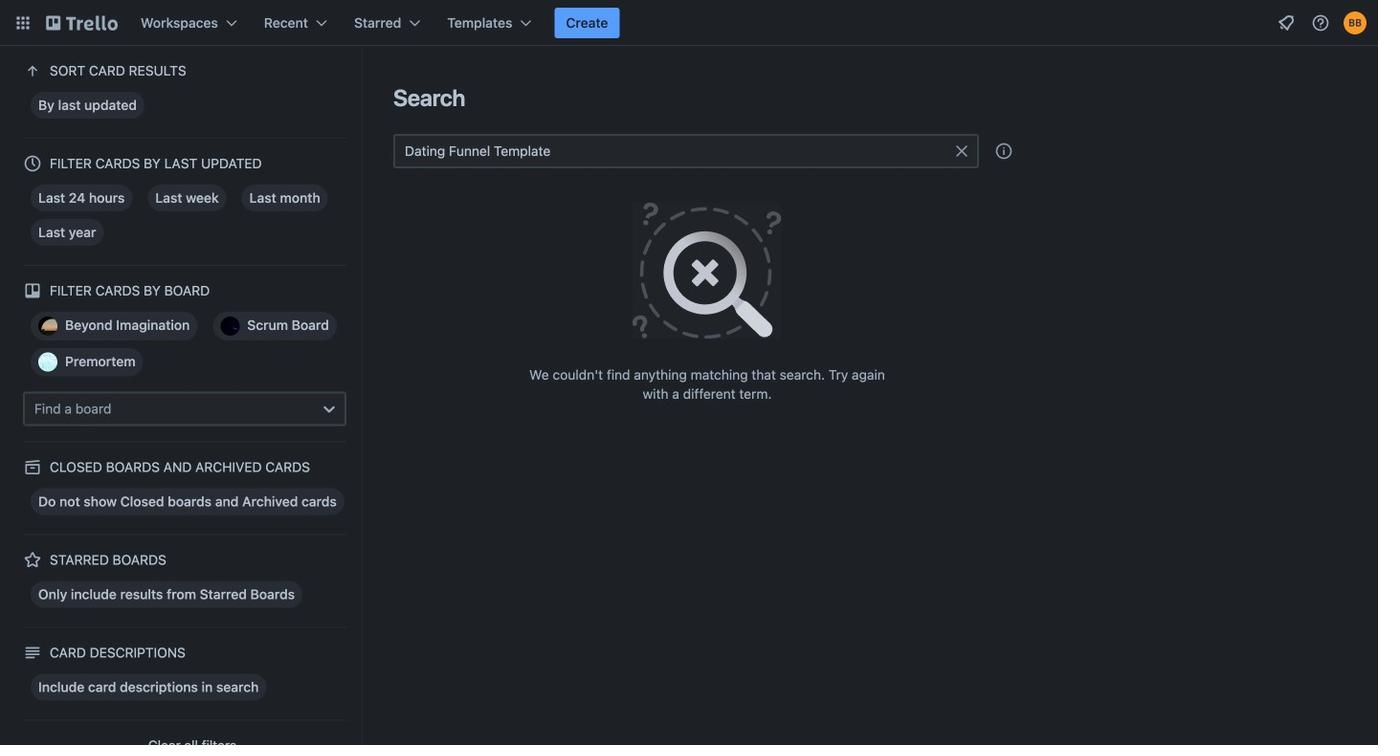 Task type: locate. For each thing, give the bounding box(es) containing it.
bob builder (bobbuilder40) image
[[1344, 11, 1367, 34]]

back to home image
[[46, 8, 118, 38]]

Enter your search keyword here text field
[[393, 134, 979, 168]]



Task type: describe. For each thing, give the bounding box(es) containing it.
open information menu image
[[1312, 13, 1331, 33]]

primary element
[[0, 0, 1379, 46]]

0 notifications image
[[1275, 11, 1298, 34]]

search operators image
[[995, 142, 1014, 161]]



Task type: vqa. For each thing, say whether or not it's contained in the screenshot.
Back To Home image
yes



